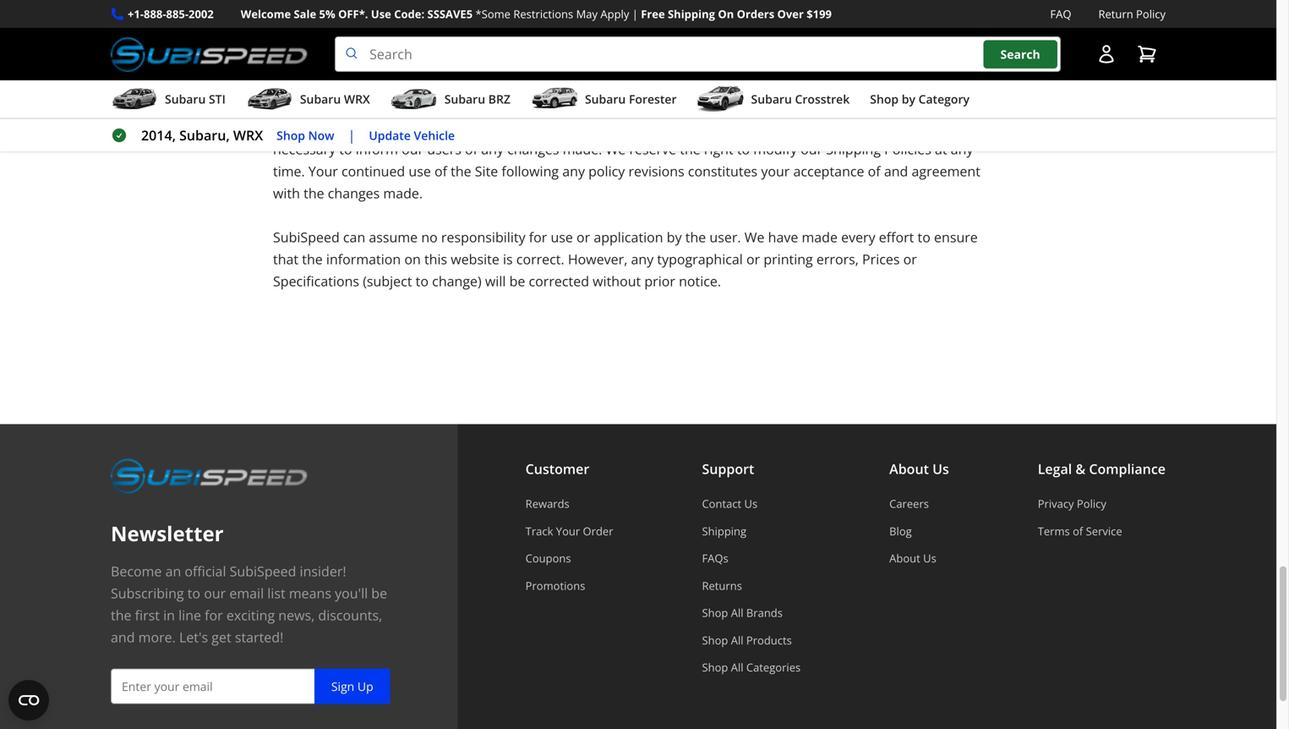 Task type: describe. For each thing, give the bounding box(es) containing it.
our up acceptance
[[801, 140, 823, 158]]

return
[[1099, 6, 1134, 22]]

subaru forester
[[585, 91, 677, 107]]

wrx inside dropdown button
[[344, 91, 370, 107]]

become an official subispeed insider! subscribing to our email list means you'll be the first in line for exciting news, discounts, and more. let's get started!
[[111, 562, 387, 646]]

let's
[[179, 628, 208, 646]]

update vehicle button
[[369, 126, 455, 145]]

of right acceptance
[[868, 162, 881, 180]]

rewards link
[[526, 496, 614, 511]]

by for have
[[667, 228, 682, 246]]

blog
[[890, 523, 912, 539]]

by visiting or purchasing from subispeed, you agree to abide by our terms and conditions, including those set forth on this page. any revisions to our shipping policies will be posted on this page and any other page we deem necessary to inform our users of any changes made. we reserve the right to modify our shipping policies at any time. your continued use of the site following any policy revisions constitutes your acceptance of and agreement with the changes made.
[[273, 96, 997, 202]]

subaru sti button
[[111, 84, 226, 118]]

return policy link
[[1099, 5, 1166, 23]]

shipping down brz
[[486, 118, 541, 136]]

ensure
[[935, 228, 978, 246]]

this inside subispeed can assume no responsibility for use or application by the user. we have made every effort to ensure that the information on this website is correct. however, any typographical or printing errors, prices or specifications (subject to change) will be corrected without prior notice.
[[425, 250, 448, 268]]

any up site
[[481, 140, 504, 158]]

terms of service link
[[1038, 523, 1166, 539]]

1 subispeed logo image from the top
[[111, 36, 308, 72]]

use
[[382, 57, 407, 75]]

visiting
[[292, 96, 336, 114]]

shop for shop all categories
[[702, 660, 729, 675]]

shop now
[[277, 127, 335, 143]]

2014,
[[141, 126, 176, 144]]

track your order
[[526, 523, 614, 539]]

shop by category
[[871, 91, 970, 107]]

0 vertical spatial changes
[[508, 140, 560, 158]]

subaru brz button
[[391, 84, 511, 118]]

careers link
[[890, 496, 950, 511]]

returns
[[702, 578, 743, 593]]

abide
[[621, 96, 656, 114]]

to up users
[[444, 118, 457, 136]]

subaru for subaru sti
[[165, 91, 206, 107]]

open widget image
[[8, 680, 49, 721]]

however,
[[568, 250, 628, 268]]

0 vertical spatial revisions
[[385, 118, 441, 136]]

sssave5
[[428, 6, 473, 22]]

all for products
[[731, 633, 744, 648]]

shipping link
[[702, 523, 801, 539]]

use inside by visiting or purchasing from subispeed, you agree to abide by our terms and conditions, including those set forth on this page. any revisions to our shipping policies will be posted on this page and any other page we deem necessary to inform our users of any changes made. we reserve the right to modify our shipping policies at any time. your continued use of the site following any policy revisions constitutes your acceptance of and agreement with the changes made.
[[409, 162, 431, 180]]

posted
[[639, 118, 682, 136]]

order
[[583, 523, 614, 539]]

promotions
[[526, 578, 586, 593]]

site
[[475, 162, 498, 180]]

agreement
[[912, 162, 981, 180]]

categories
[[747, 660, 801, 675]]

conditions of use
[[273, 57, 407, 75]]

subaru wrx button
[[246, 84, 370, 118]]

rewards
[[526, 496, 570, 511]]

orders
[[737, 6, 775, 22]]

or left printing
[[747, 250, 761, 268]]

and inside become an official subispeed insider! subscribing to our email list means you'll be the first in line for exciting news, discounts, and more. let's get started!
[[111, 628, 135, 646]]

list
[[268, 584, 286, 602]]

forth
[[966, 96, 997, 114]]

necessary
[[273, 140, 336, 158]]

1 vertical spatial policies
[[885, 140, 932, 158]]

continued
[[342, 162, 405, 180]]

us for about us link
[[924, 551, 937, 566]]

return policy
[[1099, 6, 1166, 22]]

typographical
[[658, 250, 743, 268]]

subispeed can assume no responsibility for use or application by the user. we have made every effort to ensure that the information on this website is correct. however, any typographical or printing errors, prices or specifications (subject to change) will be corrected without prior notice.
[[273, 228, 978, 290]]

to inside become an official subispeed insider! subscribing to our email list means you'll be the first in line for exciting news, discounts, and more. let's get started!
[[188, 584, 201, 602]]

shop all products link
[[702, 633, 801, 648]]

of up site
[[465, 140, 478, 158]]

off*.
[[338, 6, 368, 22]]

us for contact us link at the bottom right
[[745, 496, 758, 511]]

the left site
[[451, 162, 472, 180]]

privacy
[[1038, 496, 1075, 511]]

to left abide
[[604, 96, 617, 114]]

any down "conditions,"
[[794, 118, 817, 136]]

shop all brands
[[702, 605, 783, 621]]

0 horizontal spatial |
[[348, 126, 356, 144]]

including
[[844, 96, 901, 114]]

+1-888-885-2002 link
[[128, 5, 214, 23]]

use
[[371, 6, 391, 22]]

or inside by visiting or purchasing from subispeed, you agree to abide by our terms and conditions, including those set forth on this page. any revisions to our shipping policies will be posted on this page and any other page we deem necessary to inform our users of any changes made. we reserve the right to modify our shipping policies at any time. your continued use of the site following any policy revisions constitutes your acceptance of and agreement with the changes made.
[[340, 96, 353, 114]]

1 vertical spatial your
[[556, 523, 580, 539]]

effort
[[879, 228, 915, 246]]

over
[[778, 6, 804, 22]]

compliance
[[1090, 460, 1166, 478]]

shipping left 'on' in the top of the page
[[668, 6, 716, 22]]

1 page from the left
[[732, 118, 763, 136]]

shop for shop all products
[[702, 633, 729, 648]]

your
[[762, 162, 790, 180]]

our left the terms at the top right of the page
[[678, 96, 700, 114]]

0 vertical spatial |
[[632, 6, 638, 22]]

the up specifications
[[302, 250, 323, 268]]

will inside by visiting or purchasing from subispeed, you agree to abide by our terms and conditions, including those set forth on this page. any revisions to our shipping policies will be posted on this page and any other page we deem necessary to inform our users of any changes made. we reserve the right to modify our shipping policies at any time. your continued use of the site following any policy revisions constitutes your acceptance of and agreement with the changes made.
[[595, 118, 616, 136]]

to right effort at the right top of the page
[[918, 228, 931, 246]]

more.
[[138, 628, 176, 646]]

conditions
[[273, 57, 358, 75]]

2 about us from the top
[[890, 551, 937, 566]]

the right with
[[304, 184, 324, 202]]

subispeed inside subispeed can assume no responsibility for use or application by the user. we have made every effort to ensure that the information on this website is correct. however, any typographical or printing errors, prices or specifications (subject to change) will be corrected without prior notice.
[[273, 228, 340, 246]]

0 horizontal spatial this
[[293, 118, 316, 136]]

use inside subispeed can assume no responsibility for use or application by the user. we have made every effort to ensure that the information on this website is correct. however, any typographical or printing errors, prices or specifications (subject to change) will be corrected without prior notice.
[[551, 228, 573, 246]]

for inside subispeed can assume no responsibility for use or application by the user. we have made every effort to ensure that the information on this website is correct. however, any typographical or printing errors, prices or specifications (subject to change) will be corrected without prior notice.
[[529, 228, 547, 246]]

Enter your email text field
[[111, 669, 390, 704]]

brands
[[747, 605, 783, 621]]

started!
[[235, 628, 284, 646]]

contact
[[702, 496, 742, 511]]

search button
[[984, 40, 1058, 68]]

terms
[[703, 96, 740, 114]]

update
[[369, 127, 411, 143]]

1 about us from the top
[[890, 460, 950, 478]]

vehicle
[[414, 127, 455, 143]]

can
[[343, 228, 366, 246]]

0 horizontal spatial policies
[[544, 118, 592, 136]]

you
[[538, 96, 561, 114]]

on
[[718, 6, 734, 22]]

a subaru sti thumbnail image image
[[111, 86, 158, 112]]

policy for privacy policy
[[1078, 496, 1107, 511]]

sign up
[[331, 678, 374, 695]]

shipping down other on the top right
[[827, 140, 881, 158]]

subaru for subaru crosstrek
[[752, 91, 792, 107]]

you'll
[[335, 584, 368, 602]]

888-
[[144, 6, 166, 22]]

returns link
[[702, 578, 801, 593]]

made
[[802, 228, 838, 246]]

0 horizontal spatial made.
[[383, 184, 423, 202]]

a subaru wrx thumbnail image image
[[246, 86, 293, 112]]

shipping down contact
[[702, 523, 747, 539]]

a subaru forester thumbnail image image
[[531, 86, 579, 112]]

+1-
[[128, 6, 144, 22]]

we
[[892, 118, 910, 136]]

promotions link
[[526, 578, 614, 593]]

any left policy at the top of page
[[563, 162, 585, 180]]

2002
[[189, 6, 214, 22]]

right
[[705, 140, 734, 158]]

0 horizontal spatial changes
[[328, 184, 380, 202]]

subaru crosstrek button
[[697, 84, 850, 118]]

to right (subject
[[416, 272, 429, 290]]

sti
[[209, 91, 226, 107]]

or down effort at the right top of the page
[[904, 250, 918, 268]]

0 horizontal spatial on
[[273, 118, 290, 136]]

search input field
[[335, 36, 1062, 72]]

button image
[[1097, 44, 1117, 64]]



Task type: vqa. For each thing, say whether or not it's contained in the screenshot.
AWE Tuning logo
no



Task type: locate. For each thing, give the bounding box(es) containing it.
1 vertical spatial will
[[485, 272, 506, 290]]

contact us link
[[702, 496, 801, 511]]

email
[[230, 584, 264, 602]]

sign
[[331, 678, 355, 695]]

shipping
[[668, 6, 716, 22], [486, 118, 541, 136], [827, 140, 881, 158], [702, 523, 747, 539]]

to right the right
[[737, 140, 750, 158]]

terms
[[1038, 523, 1071, 539]]

subaru inside dropdown button
[[300, 91, 341, 107]]

about
[[890, 460, 930, 478], [890, 551, 921, 566]]

for inside become an official subispeed insider! subscribing to our email list means you'll be the first in line for exciting news, discounts, and more. let's get started!
[[205, 606, 223, 624]]

4 subaru from the left
[[585, 91, 626, 107]]

policy right return
[[1137, 6, 1166, 22]]

on down the by
[[273, 118, 290, 136]]

coupons link
[[526, 551, 614, 566]]

privacy policy link
[[1038, 496, 1166, 511]]

use down users
[[409, 162, 431, 180]]

about us down the blog link
[[890, 551, 937, 566]]

up
[[358, 678, 374, 695]]

about down blog
[[890, 551, 921, 566]]

subispeed logo image
[[111, 36, 308, 72], [111, 458, 308, 494]]

all for brands
[[731, 605, 744, 621]]

shop left now
[[277, 127, 305, 143]]

for up correct.
[[529, 228, 547, 246]]

on right the posted
[[686, 118, 702, 136]]

0 vertical spatial subispeed
[[273, 228, 340, 246]]

1 horizontal spatial page
[[858, 118, 889, 136]]

update vehicle
[[369, 127, 455, 143]]

search
[[1001, 46, 1041, 62]]

from subispeed,
[[430, 96, 535, 114]]

subaru left forester
[[585, 91, 626, 107]]

of down users
[[435, 162, 447, 180]]

your inside by visiting or purchasing from subispeed, you agree to abide by our terms and conditions, including those set forth on this page. any revisions to our shipping policies will be posted on this page and any other page we deem necessary to inform our users of any changes made. we reserve the right to modify our shipping policies at any time. your continued use of the site following any policy revisions constitutes your acceptance of and agreement with the changes made.
[[309, 162, 338, 180]]

our inside become an official subispeed insider! subscribing to our email list means you'll be the first in line for exciting news, discounts, and more. let's get started!
[[204, 584, 226, 602]]

1 vertical spatial wrx
[[233, 126, 263, 144]]

line
[[179, 606, 201, 624]]

revisions down reserve
[[629, 162, 685, 180]]

without
[[593, 272, 641, 290]]

1 vertical spatial subispeed
[[230, 562, 296, 580]]

website
[[451, 250, 500, 268]]

subaru up modify
[[752, 91, 792, 107]]

be right you'll
[[372, 584, 387, 602]]

subispeed up list
[[230, 562, 296, 580]]

1 horizontal spatial on
[[405, 250, 421, 268]]

our left users
[[402, 140, 424, 158]]

2 vertical spatial all
[[731, 660, 744, 675]]

policies
[[544, 118, 592, 136], [885, 140, 932, 158]]

2014, subaru, wrx
[[141, 126, 263, 144]]

0 horizontal spatial will
[[485, 272, 506, 290]]

inform
[[356, 140, 398, 158]]

policies down the we
[[885, 140, 932, 158]]

on
[[273, 118, 290, 136], [686, 118, 702, 136], [405, 250, 421, 268]]

track
[[526, 523, 554, 539]]

0 vertical spatial wrx
[[344, 91, 370, 107]]

our down from subispeed,
[[461, 118, 483, 136]]

printing
[[764, 250, 813, 268]]

we inside by visiting or purchasing from subispeed, you agree to abide by our terms and conditions, including those set forth on this page. any revisions to our shipping policies will be posted on this page and any other page we deem necessary to inform our users of any changes made. we reserve the right to modify our shipping policies at any time. your continued use of the site following any policy revisions constitutes your acceptance of and agreement with the changes made.
[[606, 140, 626, 158]]

use
[[409, 162, 431, 180], [551, 228, 573, 246]]

1 horizontal spatial revisions
[[629, 162, 685, 180]]

corrected
[[529, 272, 590, 290]]

policy
[[589, 162, 625, 180]]

0 vertical spatial us
[[933, 460, 950, 478]]

by inside subispeed can assume no responsibility for use or application by the user. we have made every effort to ensure that the information on this website is correct. however, any typographical or printing errors, prices or specifications (subject to change) will be corrected without prior notice.
[[667, 228, 682, 246]]

purchasing
[[357, 96, 427, 114]]

5 subaru from the left
[[752, 91, 792, 107]]

of
[[465, 140, 478, 158], [435, 162, 447, 180], [868, 162, 881, 180], [1073, 523, 1084, 539]]

subaru brz
[[445, 91, 511, 107]]

0 vertical spatial subispeed logo image
[[111, 36, 308, 72]]

1 vertical spatial |
[[348, 126, 356, 144]]

be
[[619, 118, 635, 136], [510, 272, 526, 290], [372, 584, 387, 602]]

us down the blog link
[[924, 551, 937, 566]]

1 vertical spatial made.
[[383, 184, 423, 202]]

be down abide
[[619, 118, 635, 136]]

subispeed inside become an official subispeed insider! subscribing to our email list means you'll be the first in line for exciting news, discounts, and more. let's get started!
[[230, 562, 296, 580]]

support
[[702, 460, 755, 478]]

every
[[842, 228, 876, 246]]

1 horizontal spatial policies
[[885, 140, 932, 158]]

0 horizontal spatial we
[[606, 140, 626, 158]]

no
[[421, 228, 438, 246]]

0 vertical spatial your
[[309, 162, 338, 180]]

0 vertical spatial policies
[[544, 118, 592, 136]]

the up typographical
[[686, 228, 706, 246]]

insider!
[[300, 562, 346, 580]]

1 subaru from the left
[[165, 91, 206, 107]]

1 vertical spatial we
[[745, 228, 765, 246]]

any inside subispeed can assume no responsibility for use or application by the user. we have made every effort to ensure that the information on this website is correct. however, any typographical or printing errors, prices or specifications (subject to change) will be corrected without prior notice.
[[631, 250, 654, 268]]

any down application
[[631, 250, 654, 268]]

by up typographical
[[667, 228, 682, 246]]

crosstrek
[[796, 91, 850, 107]]

page down including
[[858, 118, 889, 136]]

1 vertical spatial use
[[551, 228, 573, 246]]

change)
[[432, 272, 482, 290]]

use up correct.
[[551, 228, 573, 246]]

2 about from the top
[[890, 551, 921, 566]]

|
[[632, 6, 638, 22], [348, 126, 356, 144]]

1 vertical spatial for
[[205, 606, 223, 624]]

5%
[[319, 6, 336, 22]]

shop for shop all brands
[[702, 605, 729, 621]]

shop for shop now
[[277, 127, 305, 143]]

by for conditions,
[[659, 96, 674, 114]]

page down the terms at the top right of the page
[[732, 118, 763, 136]]

1 horizontal spatial use
[[551, 228, 573, 246]]

by up the we
[[902, 91, 916, 107]]

for up "get"
[[205, 606, 223, 624]]

2 horizontal spatial be
[[619, 118, 635, 136]]

we up policy at the top of page
[[606, 140, 626, 158]]

users
[[427, 140, 462, 158]]

is
[[503, 250, 513, 268]]

or up however, on the left top of the page
[[577, 228, 591, 246]]

our down official
[[204, 584, 226, 602]]

2 horizontal spatial this
[[706, 118, 729, 136]]

your up coupons link
[[556, 523, 580, 539]]

be down is
[[510, 272, 526, 290]]

1 vertical spatial changes
[[328, 184, 380, 202]]

0 vertical spatial all
[[731, 605, 744, 621]]

and up modify
[[766, 118, 791, 136]]

1 about from the top
[[890, 460, 930, 478]]

assume
[[369, 228, 418, 246]]

subscribing
[[111, 584, 184, 602]]

wrx down a subaru wrx thumbnail image
[[233, 126, 263, 144]]

1 horizontal spatial made.
[[563, 140, 603, 158]]

0 vertical spatial policy
[[1137, 6, 1166, 22]]

by inside dropdown button
[[902, 91, 916, 107]]

1 horizontal spatial we
[[745, 228, 765, 246]]

subaru for subaru brz
[[445, 91, 486, 107]]

to down page.
[[339, 140, 352, 158]]

0 vertical spatial made.
[[563, 140, 603, 158]]

will down is
[[485, 272, 506, 290]]

policy for return policy
[[1137, 6, 1166, 22]]

code:
[[394, 6, 425, 22]]

| left free
[[632, 6, 638, 22]]

all down shop all brands
[[731, 633, 744, 648]]

a subaru crosstrek thumbnail image image
[[697, 86, 745, 112]]

brz
[[489, 91, 511, 107]]

1 horizontal spatial will
[[595, 118, 616, 136]]

revisions down "a subaru brz thumbnail image"
[[385, 118, 441, 136]]

0 vertical spatial for
[[529, 228, 547, 246]]

privacy policy
[[1038, 496, 1107, 511]]

shop for shop by category
[[871, 91, 899, 107]]

3 all from the top
[[731, 660, 744, 675]]

subaru for subaru forester
[[585, 91, 626, 107]]

shop down returns
[[702, 605, 729, 621]]

official
[[185, 562, 226, 580]]

by inside by visiting or purchasing from subispeed, you agree to abide by our terms and conditions, including those set forth on this page. any revisions to our shipping policies will be posted on this page and any other page we deem necessary to inform our users of any changes made. we reserve the right to modify our shipping policies at any time. your continued use of the site following any policy revisions constitutes your acceptance of and agreement with the changes made.
[[659, 96, 674, 114]]

1 vertical spatial policy
[[1078, 496, 1107, 511]]

welcome
[[241, 6, 291, 22]]

the left first
[[111, 606, 132, 624]]

+1-888-885-2002
[[128, 6, 214, 22]]

be inside become an official subispeed insider! subscribing to our email list means you'll be the first in line for exciting news, discounts, and more. let's get started!
[[372, 584, 387, 602]]

or up page.
[[340, 96, 353, 114]]

means
[[289, 584, 332, 602]]

shop all categories link
[[702, 660, 801, 675]]

your down necessary
[[309, 162, 338, 180]]

0 vertical spatial about
[[890, 460, 930, 478]]

1 vertical spatial about
[[890, 551, 921, 566]]

0 horizontal spatial wrx
[[233, 126, 263, 144]]

about up careers
[[890, 460, 930, 478]]

shop down 'shop all products'
[[702, 660, 729, 675]]

have
[[769, 228, 799, 246]]

shop
[[871, 91, 899, 107], [277, 127, 305, 143], [702, 605, 729, 621], [702, 633, 729, 648], [702, 660, 729, 675]]

shop up the we
[[871, 91, 899, 107]]

shop down shop all brands
[[702, 633, 729, 648]]

0 vertical spatial be
[[619, 118, 635, 136]]

subaru wrx
[[300, 91, 370, 107]]

subispeed logo image up newsletter
[[111, 458, 308, 494]]

constitutes
[[688, 162, 758, 180]]

this up the right
[[706, 118, 729, 136]]

us up careers link
[[933, 460, 950, 478]]

set
[[944, 96, 963, 114]]

and right the terms at the top right of the page
[[744, 96, 768, 114]]

apply
[[601, 6, 630, 22]]

changes up following
[[508, 140, 560, 158]]

errors,
[[817, 250, 859, 268]]

first
[[135, 606, 160, 624]]

be inside by visiting or purchasing from subispeed, you agree to abide by our terms and conditions, including those set forth on this page. any revisions to our shipping policies will be posted on this page and any other page we deem necessary to inform our users of any changes made. we reserve the right to modify our shipping policies at any time. your continued use of the site following any policy revisions constitutes your acceptance of and agreement with the changes made.
[[619, 118, 635, 136]]

subaru up page.
[[300, 91, 341, 107]]

wrx
[[344, 91, 370, 107], [233, 126, 263, 144]]

1 horizontal spatial wrx
[[344, 91, 370, 107]]

the left the right
[[680, 140, 701, 158]]

0 vertical spatial will
[[595, 118, 616, 136]]

free
[[641, 6, 665, 22]]

0 vertical spatial use
[[409, 162, 431, 180]]

2 all from the top
[[731, 633, 744, 648]]

will inside subispeed can assume no responsibility for use or application by the user. we have made every effort to ensure that the information on this website is correct. however, any typographical or printing errors, prices or specifications (subject to change) will be corrected without prior notice.
[[485, 272, 506, 290]]

shop now link
[[277, 126, 335, 145]]

3 subaru from the left
[[445, 91, 486, 107]]

restrictions
[[514, 6, 574, 22]]

2 vertical spatial us
[[924, 551, 937, 566]]

shop inside dropdown button
[[871, 91, 899, 107]]

2 subispeed logo image from the top
[[111, 458, 308, 494]]

on inside subispeed can assume no responsibility for use or application by the user. we have made every effort to ensure that the information on this website is correct. however, any typographical or printing errors, prices or specifications (subject to change) will be corrected without prior notice.
[[405, 250, 421, 268]]

changes down continued
[[328, 184, 380, 202]]

legal & compliance
[[1038, 460, 1166, 478]]

1 vertical spatial subispeed logo image
[[111, 458, 308, 494]]

2 vertical spatial be
[[372, 584, 387, 602]]

1 vertical spatial revisions
[[629, 162, 685, 180]]

1 vertical spatial us
[[745, 496, 758, 511]]

wrx up any at the top left of the page
[[344, 91, 370, 107]]

on down the assume
[[405, 250, 421, 268]]

0 horizontal spatial policy
[[1078, 496, 1107, 511]]

will down subaru forester dropdown button
[[595, 118, 616, 136]]

1 vertical spatial about us
[[890, 551, 937, 566]]

track your order link
[[526, 523, 614, 539]]

subaru for subaru wrx
[[300, 91, 341, 107]]

made. up policy at the top of page
[[563, 140, 603, 158]]

of
[[361, 57, 379, 75]]

2 horizontal spatial on
[[686, 118, 702, 136]]

| left any at the top left of the page
[[348, 126, 356, 144]]

1 vertical spatial all
[[731, 633, 744, 648]]

1 horizontal spatial your
[[556, 523, 580, 539]]

1 all from the top
[[731, 605, 744, 621]]

this down no
[[425, 250, 448, 268]]

subispeed logo image down 2002
[[111, 36, 308, 72]]

all left brands at the bottom of the page
[[731, 605, 744, 621]]

this up necessary
[[293, 118, 316, 136]]

any
[[357, 118, 381, 136]]

subaru left sti
[[165, 91, 206, 107]]

and left more.
[[111, 628, 135, 646]]

and down the we
[[885, 162, 909, 180]]

about us up careers link
[[890, 460, 950, 478]]

0 vertical spatial about us
[[890, 460, 950, 478]]

1 horizontal spatial be
[[510, 272, 526, 290]]

1 horizontal spatial changes
[[508, 140, 560, 158]]

all
[[731, 605, 744, 621], [731, 633, 744, 648], [731, 660, 744, 675]]

policies down agree
[[544, 118, 592, 136]]

we inside subispeed can assume no responsibility for use or application by the user. we have made every effort to ensure that the information on this website is correct. however, any typographical or printing errors, prices or specifications (subject to change) will be corrected without prior notice.
[[745, 228, 765, 246]]

1 horizontal spatial this
[[425, 250, 448, 268]]

in
[[163, 606, 175, 624]]

news,
[[279, 606, 315, 624]]

subaru left brz
[[445, 91, 486, 107]]

get
[[212, 628, 231, 646]]

of right terms
[[1073, 523, 1084, 539]]

0 horizontal spatial your
[[309, 162, 338, 180]]

0 vertical spatial we
[[606, 140, 626, 158]]

0 horizontal spatial revisions
[[385, 118, 441, 136]]

be inside subispeed can assume no responsibility for use or application by the user. we have made every effort to ensure that the information on this website is correct. however, any typographical or printing errors, prices or specifications (subject to change) will be corrected without prior notice.
[[510, 272, 526, 290]]

welcome sale 5% off*. use code: sssave5 *some restrictions may apply | free shipping on orders over $199
[[241, 6, 832, 22]]

0 horizontal spatial for
[[205, 606, 223, 624]]

a subaru brz thumbnail image image
[[391, 86, 438, 112]]

those
[[905, 96, 940, 114]]

1 horizontal spatial policy
[[1137, 6, 1166, 22]]

2 subaru from the left
[[300, 91, 341, 107]]

us up shipping link
[[745, 496, 758, 511]]

to up line
[[188, 584, 201, 602]]

we left have
[[745, 228, 765, 246]]

sale
[[294, 6, 317, 22]]

*some
[[476, 6, 511, 22]]

all down 'shop all products'
[[731, 660, 744, 675]]

and
[[744, 96, 768, 114], [766, 118, 791, 136], [885, 162, 909, 180], [111, 628, 135, 646]]

service
[[1087, 523, 1123, 539]]

revisions
[[385, 118, 441, 136], [629, 162, 685, 180]]

2 page from the left
[[858, 118, 889, 136]]

1 vertical spatial be
[[510, 272, 526, 290]]

other
[[820, 118, 855, 136]]

subaru
[[165, 91, 206, 107], [300, 91, 341, 107], [445, 91, 486, 107], [585, 91, 626, 107], [752, 91, 792, 107]]

by up the posted
[[659, 96, 674, 114]]

all for categories
[[731, 660, 744, 675]]

1 horizontal spatial for
[[529, 228, 547, 246]]

the inside become an official subispeed insider! subscribing to our email list means you'll be the first in line for exciting news, discounts, and more. let's get started!
[[111, 606, 132, 624]]

subispeed up that
[[273, 228, 340, 246]]

0 horizontal spatial use
[[409, 162, 431, 180]]

by
[[902, 91, 916, 107], [659, 96, 674, 114], [667, 228, 682, 246]]

will
[[595, 118, 616, 136], [485, 272, 506, 290]]

become
[[111, 562, 162, 580]]

made. down continued
[[383, 184, 423, 202]]

1 horizontal spatial |
[[632, 6, 638, 22]]

any right "at"
[[951, 140, 974, 158]]

0 horizontal spatial page
[[732, 118, 763, 136]]

0 horizontal spatial be
[[372, 584, 387, 602]]



